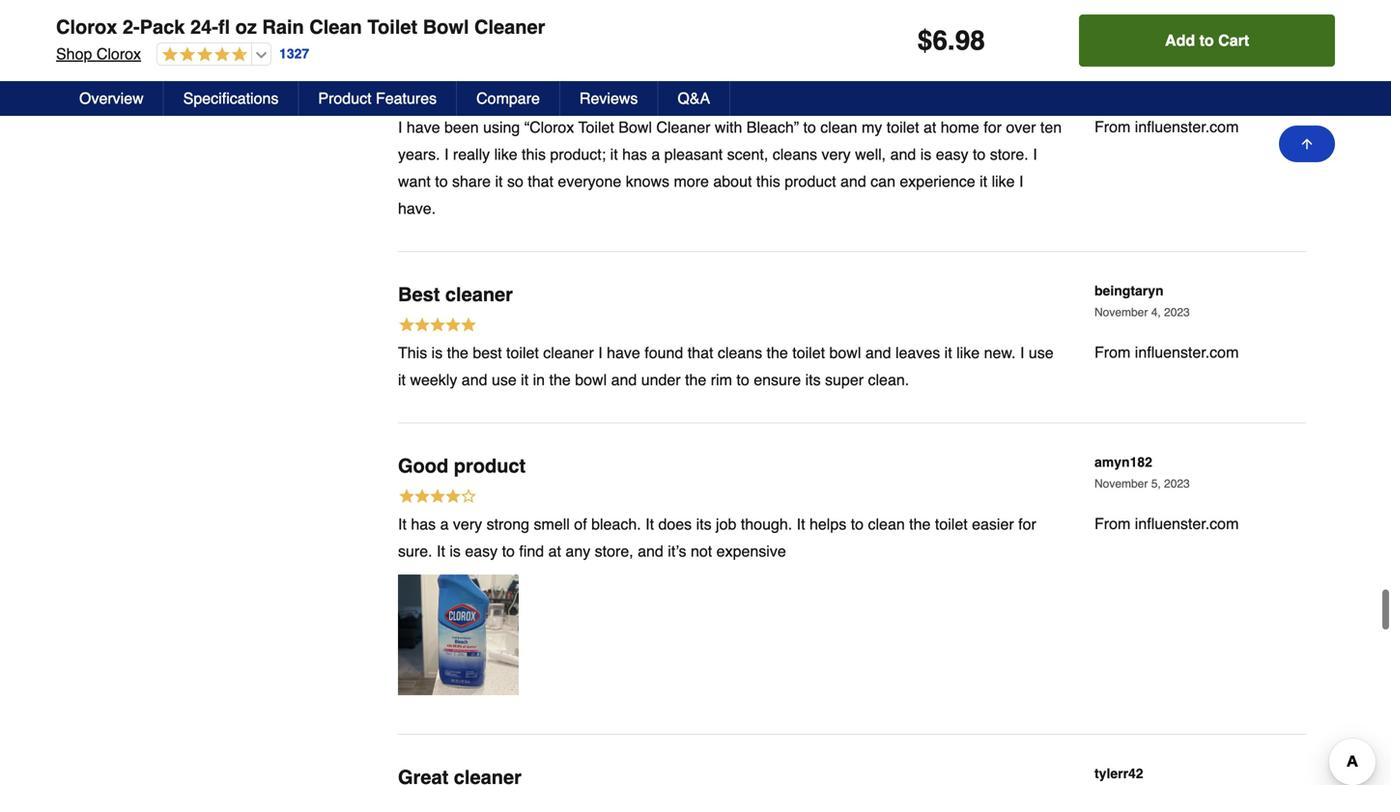 Task type: vqa. For each thing, say whether or not it's contained in the screenshot.
that within This is the best toilet cleaner I have found that cleans the toilet bowl and leaves it like new.  I use it weekly and use it in the bowl and under the rim to ensure its super clean.
yes



Task type: locate. For each thing, give the bounding box(es) containing it.
0 vertical spatial 5 stars image
[[398, 91, 477, 111]]

compare button
[[457, 81, 560, 116]]

add to cart
[[1166, 31, 1250, 49]]

2 from from the top
[[1095, 344, 1131, 362]]

amyn182
[[1095, 455, 1153, 470]]

a up knows at the top
[[652, 146, 660, 163]]

1 5 stars image from the top
[[398, 91, 477, 111]]

amyn182 november 5, 2023
[[1095, 455, 1190, 491]]

overview
[[79, 89, 144, 107]]

5 stars image for any
[[398, 91, 477, 111]]

and inside it has a very strong smell of bleach. it does its job though. it helps to clean the toilet easier for sure. it is easy to find at any store, and it's not expensive
[[638, 543, 664, 561]]

.
[[948, 25, 956, 56]]

its inside it has a very strong smell of bleach. it does its job though. it helps to clean the toilet easier for sure. it is easy to find at any store, and it's not expensive
[[696, 516, 712, 534]]

1 vertical spatial use
[[492, 371, 517, 389]]

bowl right in
[[575, 371, 607, 389]]

0 horizontal spatial easy
[[465, 543, 498, 561]]

0 vertical spatial for
[[984, 119, 1002, 136]]

good
[[398, 455, 449, 478]]

i have been using "clorox toilet bowl cleaner with bleach" to clean my toilet at home for over ten years. i really like this product; it has a pleasant scent, cleans very well, and is easy to store. i want to share it so that everyone knows more about this product and can experience it like i have.
[[398, 119, 1062, 218]]

i right store.
[[1033, 146, 1038, 163]]

cleaner up in
[[543, 344, 594, 362]]

use right new.
[[1029, 344, 1054, 362]]

2023 inside amyn182 november 5, 2023
[[1165, 478, 1190, 491]]

0 horizontal spatial bowl
[[575, 371, 607, 389]]

2 vertical spatial is
[[450, 543, 461, 561]]

have inside i have been using "clorox toilet bowl cleaner with bleach" to clean my toilet at home for over ten years. i really like this product; it has a pleasant scent, cleans very well, and is easy to store. i want to share it so that everyone knows more about this product and can experience it like i have.
[[407, 119, 440, 136]]

0 vertical spatial have
[[407, 119, 440, 136]]

0 horizontal spatial at
[[549, 543, 561, 561]]

a
[[652, 146, 660, 163], [440, 516, 449, 534]]

0 vertical spatial cleans
[[773, 146, 818, 163]]

0 horizontal spatial has
[[411, 516, 436, 534]]

1 horizontal spatial like
[[957, 344, 980, 362]]

1 from from the top
[[1095, 118, 1131, 136]]

very down 4 stars image
[[453, 516, 482, 534]]

has up knows at the top
[[622, 146, 647, 163]]

has up sure.
[[411, 516, 436, 534]]

1 vertical spatial very
[[453, 516, 482, 534]]

0 horizontal spatial cleaner
[[445, 284, 513, 306]]

2023
[[1159, 80, 1185, 94], [1165, 306, 1190, 320], [1165, 478, 1190, 491]]

easy down home
[[936, 146, 969, 163]]

have
[[407, 119, 440, 136], [607, 344, 641, 362]]

0 horizontal spatial product
[[454, 455, 526, 478]]

1 horizontal spatial toilet
[[579, 119, 615, 136]]

1 vertical spatial clean
[[868, 516, 905, 534]]

from influenster.com for for any family
[[1095, 118, 1239, 136]]

for inside it has a very strong smell of bleach. it does its job though. it helps to clean the toilet easier for sure. it is easy to find at any store, and it's not expensive
[[1019, 516, 1037, 534]]

for
[[984, 119, 1002, 136], [1019, 516, 1037, 534]]

cleaner up best
[[445, 284, 513, 306]]

product features
[[318, 89, 437, 107]]

have left the found
[[607, 344, 641, 362]]

and left under
[[611, 371, 637, 389]]

5 stars image
[[398, 91, 477, 111], [398, 316, 477, 337]]

1 vertical spatial from
[[1095, 344, 1131, 362]]

bleach"
[[747, 119, 799, 136]]

from down beingtaryn november 4, 2023 on the right of the page
[[1095, 344, 1131, 362]]

1 horizontal spatial cleaner
[[543, 344, 594, 362]]

ten
[[1041, 119, 1062, 136]]

1 vertical spatial has
[[411, 516, 436, 534]]

0 vertical spatial very
[[822, 146, 851, 163]]

bowl up for any family at the left top of page
[[423, 16, 469, 38]]

over
[[1006, 119, 1037, 136]]

clean inside i have been using "clorox toilet bowl cleaner with bleach" to clean my toilet at home for over ten years. i really like this product; it has a pleasant scent, cleans very well, and is easy to store. i want to share it so that everyone knows more about this product and can experience it like i have.
[[821, 119, 858, 136]]

this is the best toilet cleaner i have found that cleans the toilet bowl and leaves it like new.  i use it weekly and use it in the bowl and under the rim to ensure its super clean.
[[398, 344, 1054, 389]]

1 horizontal spatial have
[[607, 344, 641, 362]]

0 horizontal spatial its
[[696, 516, 712, 534]]

1 horizontal spatial its
[[806, 371, 821, 389]]

has inside i have been using "clorox toilet bowl cleaner with bleach" to clean my toilet at home for over ten years. i really like this product; it has a pleasant scent, cleans very well, and is easy to store. i want to share it so that everyone knows more about this product and can experience it like i have.
[[622, 146, 647, 163]]

from influenster.com down "5,"
[[1095, 515, 1239, 533]]

toilet down reviews button
[[579, 119, 615, 136]]

product down bleach" on the right top of page
[[785, 173, 837, 191]]

i
[[398, 119, 402, 136], [445, 146, 449, 163], [1033, 146, 1038, 163], [1020, 173, 1024, 191], [598, 344, 603, 362], [1021, 344, 1025, 362]]

like down using
[[494, 146, 518, 163]]

1 horizontal spatial has
[[622, 146, 647, 163]]

that up rim at right
[[688, 344, 714, 362]]

a inside i have been using "clorox toilet bowl cleaner with bleach" to clean my toilet at home for over ten years. i really like this product; it has a pleasant scent, cleans very well, and is easy to store. i want to share it so that everyone knows more about this product and can experience it like i have.
[[652, 146, 660, 163]]

easy down strong at the left
[[465, 543, 498, 561]]

from down october
[[1095, 118, 1131, 136]]

1 vertical spatial any
[[566, 543, 591, 561]]

clorox up "shop clorox" at left top
[[56, 16, 117, 38]]

a inside it has a very strong smell of bleach. it does its job though. it helps to clean the toilet easier for sure. it is easy to find at any store, and it's not expensive
[[440, 516, 449, 534]]

expensive
[[717, 543, 786, 561]]

2023 inside kimt225 october 13, 2023
[[1159, 80, 1185, 94]]

1 vertical spatial for
[[1019, 516, 1037, 534]]

toilet right my
[[887, 119, 920, 136]]

0 vertical spatial cleaner
[[475, 16, 545, 38]]

toilet left easier
[[935, 516, 968, 534]]

bowl down reviews button
[[619, 119, 652, 136]]

from influenster.com down 4,
[[1095, 344, 1239, 362]]

this down "clorox
[[522, 146, 546, 163]]

reviews button
[[560, 81, 659, 116]]

toilet
[[368, 16, 418, 38], [579, 119, 615, 136]]

very inside i have been using "clorox toilet bowl cleaner with bleach" to clean my toilet at home for over ten years. i really like this product; it has a pleasant scent, cleans very well, and is easy to store. i want to share it so that everyone knows more about this product and can experience it like i have.
[[822, 146, 851, 163]]

1 horizontal spatial is
[[450, 543, 461, 561]]

2 horizontal spatial is
[[921, 146, 932, 163]]

cleaner
[[475, 16, 545, 38], [657, 119, 711, 136]]

bowl
[[423, 16, 469, 38], [619, 119, 652, 136]]

2-
[[123, 16, 140, 38]]

0 horizontal spatial very
[[453, 516, 482, 534]]

1 horizontal spatial bowl
[[830, 344, 861, 362]]

a down 4 stars image
[[440, 516, 449, 534]]

the
[[447, 344, 469, 362], [767, 344, 788, 362], [549, 371, 571, 389], [685, 371, 707, 389], [910, 516, 931, 534]]

at inside it has a very strong smell of bleach. it does its job though. it helps to clean the toilet easier for sure. it is easy to find at any store, and it's not expensive
[[549, 543, 561, 561]]

cleaner
[[445, 284, 513, 306], [543, 344, 594, 362]]

https://photos us.bazaarvoice.com/photo/2/cghvdg86y2xvcm94ynjhbmq/fed04fe5 e4b3 5569 8e75 58fdec30baf1 image
[[398, 575, 519, 696]]

2 from influenster.com from the top
[[1095, 344, 1239, 362]]

november down beingtaryn on the right
[[1095, 306, 1148, 320]]

1 horizontal spatial cleans
[[773, 146, 818, 163]]

0 vertical spatial this
[[522, 146, 546, 163]]

0 horizontal spatial cleans
[[718, 344, 763, 362]]

everyone
[[558, 173, 622, 191]]

does
[[659, 516, 692, 534]]

1 vertical spatial cleaner
[[657, 119, 711, 136]]

1 vertical spatial easy
[[465, 543, 498, 561]]

1 vertical spatial its
[[696, 516, 712, 534]]

from influenster.com for best cleaner
[[1095, 344, 1239, 362]]

beingtaryn
[[1095, 283, 1164, 299]]

0 horizontal spatial for
[[984, 119, 1002, 136]]

1 horizontal spatial clean
[[868, 516, 905, 534]]

have.
[[398, 200, 436, 218]]

the right in
[[549, 371, 571, 389]]

5 stars image down the best cleaner
[[398, 316, 477, 337]]

1 horizontal spatial very
[[822, 146, 851, 163]]

is inside i have been using "clorox toilet bowl cleaner with bleach" to clean my toilet at home for over ten years. i really like this product; it has a pleasant scent, cleans very well, and is easy to store. i want to share it so that everyone knows more about this product and can experience it like i have.
[[921, 146, 932, 163]]

0 vertical spatial product
[[785, 173, 837, 191]]

0 vertical spatial influenster.com
[[1135, 118, 1239, 136]]

november for good product
[[1095, 478, 1148, 491]]

is right this
[[432, 344, 443, 362]]

1 vertical spatial from influenster.com
[[1095, 344, 1239, 362]]

to inside 'this is the best toilet cleaner i have found that cleans the toilet bowl and leaves it like new.  i use it weekly and use it in the bowl and under the rim to ensure its super clean.'
[[737, 371, 750, 389]]

0 horizontal spatial clean
[[821, 119, 858, 136]]

2 horizontal spatial like
[[992, 173, 1015, 191]]

it left does
[[646, 516, 654, 534]]

to left store.
[[973, 146, 986, 163]]

have up years.
[[407, 119, 440, 136]]

clorox
[[56, 16, 117, 38], [96, 45, 141, 63]]

2 november from the top
[[1095, 478, 1148, 491]]

1 horizontal spatial at
[[924, 119, 937, 136]]

0 vertical spatial bowl
[[830, 344, 861, 362]]

very left "well,"
[[822, 146, 851, 163]]

1327
[[279, 46, 309, 62]]

and right "well,"
[[891, 146, 916, 163]]

bleach.
[[592, 516, 641, 534]]

0 vertical spatial 2023
[[1159, 80, 1185, 94]]

have inside 'this is the best toilet cleaner i have found that cleans the toilet bowl and leaves it like new.  i use it weekly and use it in the bowl and under the rim to ensure its super clean.'
[[607, 344, 641, 362]]

sure.
[[398, 543, 433, 561]]

toilet
[[887, 119, 920, 136], [506, 344, 539, 362], [793, 344, 825, 362], [935, 516, 968, 534]]

this
[[522, 146, 546, 163], [757, 173, 781, 191]]

it up sure.
[[398, 516, 407, 534]]

use
[[1029, 344, 1054, 362], [492, 371, 517, 389]]

1 november from the top
[[1095, 306, 1148, 320]]

0 vertical spatial at
[[924, 119, 937, 136]]

arrow up image
[[1300, 136, 1315, 152]]

the left easier
[[910, 516, 931, 534]]

at left home
[[924, 119, 937, 136]]

i down features
[[398, 119, 402, 136]]

cleans up rim at right
[[718, 344, 763, 362]]

the left rim at right
[[685, 371, 707, 389]]

from for for any family
[[1095, 118, 1131, 136]]

specifications button
[[164, 81, 299, 116]]

1 vertical spatial have
[[607, 344, 641, 362]]

cleaner up pleasant
[[657, 119, 711, 136]]

november
[[1095, 306, 1148, 320], [1095, 478, 1148, 491]]

2 5 stars image from the top
[[398, 316, 477, 337]]

3 influenster.com from the top
[[1135, 515, 1239, 533]]

1 vertical spatial 5 stars image
[[398, 316, 477, 337]]

find
[[519, 543, 544, 561]]

1 vertical spatial like
[[992, 173, 1015, 191]]

that
[[528, 173, 554, 191], [688, 344, 714, 362]]

and up the clean.
[[866, 344, 892, 362]]

its inside 'this is the best toilet cleaner i have found that cleans the toilet bowl and leaves it like new.  i use it weekly and use it in the bowl and under the rim to ensure its super clean.'
[[806, 371, 821, 389]]

product up strong at the left
[[454, 455, 526, 478]]

easy inside i have been using "clorox toilet bowl cleaner with bleach" to clean my toilet at home for over ten years. i really like this product; it has a pleasant scent, cleans very well, and is easy to store. i want to share it so that everyone knows more about this product and can experience it like i have.
[[936, 146, 969, 163]]

0 horizontal spatial that
[[528, 173, 554, 191]]

5 stars image up been
[[398, 91, 477, 111]]

6
[[933, 25, 948, 56]]

tylerr42
[[1095, 767, 1144, 782]]

clean left my
[[821, 119, 858, 136]]

this
[[398, 344, 427, 362]]

1 vertical spatial cleans
[[718, 344, 763, 362]]

very inside it has a very strong smell of bleach. it does its job though. it helps to clean the toilet easier for sure. it is easy to find at any store, and it's not expensive
[[453, 516, 482, 534]]

its left job
[[696, 516, 712, 534]]

1 vertical spatial 2023
[[1165, 306, 1190, 320]]

for inside i have been using "clorox toilet bowl cleaner with bleach" to clean my toilet at home for over ten years. i really like this product; it has a pleasant scent, cleans very well, and is easy to store. i want to share it so that everyone knows more about this product and can experience it like i have.
[[984, 119, 1002, 136]]

influenster.com
[[1135, 118, 1239, 136], [1135, 344, 1239, 362], [1135, 515, 1239, 533]]

1 vertical spatial influenster.com
[[1135, 344, 1239, 362]]

0 horizontal spatial this
[[522, 146, 546, 163]]

3 from influenster.com from the top
[[1095, 515, 1239, 533]]

1 horizontal spatial cleaner
[[657, 119, 711, 136]]

use down best
[[492, 371, 517, 389]]

0 vertical spatial its
[[806, 371, 821, 389]]

0 vertical spatial bowl
[[423, 16, 469, 38]]

1 vertical spatial product
[[454, 455, 526, 478]]

4.7 stars image
[[158, 46, 247, 64]]

0 horizontal spatial cleaner
[[475, 16, 545, 38]]

kimt225 october 13, 2023
[[1095, 58, 1185, 94]]

weekly
[[410, 371, 457, 389]]

1 vertical spatial cleaner
[[543, 344, 594, 362]]

1 horizontal spatial any
[[566, 543, 591, 561]]

1 vertical spatial a
[[440, 516, 449, 534]]

1 vertical spatial is
[[432, 344, 443, 362]]

like down store.
[[992, 173, 1015, 191]]

clorox down '2-'
[[96, 45, 141, 63]]

shop clorox
[[56, 45, 141, 63]]

its left super
[[806, 371, 821, 389]]

very
[[822, 146, 851, 163], [453, 516, 482, 534]]

1 horizontal spatial bowl
[[619, 119, 652, 136]]

5,
[[1152, 478, 1161, 491]]

bowl
[[830, 344, 861, 362], [575, 371, 607, 389]]

from down amyn182 november 5, 2023
[[1095, 515, 1131, 533]]

2023 right 13,
[[1159, 80, 1185, 94]]

has inside it has a very strong smell of bleach. it does its job though. it helps to clean the toilet easier for sure. it is easy to find at any store, and it's not expensive
[[411, 516, 436, 534]]

cleaner up family
[[475, 16, 545, 38]]

that right so
[[528, 173, 554, 191]]

at
[[924, 119, 937, 136], [549, 543, 561, 561]]

like inside 'this is the best toilet cleaner i have found that cleans the toilet bowl and leaves it like new.  i use it weekly and use it in the bowl and under the rim to ensure its super clean.'
[[957, 344, 980, 362]]

toilet inside i have been using "clorox toilet bowl cleaner with bleach" to clean my toilet at home for over ten years. i really like this product; it has a pleasant scent, cleans very well, and is easy to store. i want to share it so that everyone knows more about this product and can experience it like i have.
[[579, 119, 615, 136]]

shop
[[56, 45, 92, 63]]

oz
[[235, 16, 257, 38]]

fl
[[218, 16, 230, 38]]

from influenster.com for good product
[[1095, 515, 1239, 533]]

0 vertical spatial has
[[622, 146, 647, 163]]

bowl up super
[[830, 344, 861, 362]]

november down amyn182 at bottom right
[[1095, 478, 1148, 491]]

i left really in the top of the page
[[445, 146, 449, 163]]

product
[[318, 89, 372, 107]]

2 influenster.com from the top
[[1135, 344, 1239, 362]]

in
[[533, 371, 545, 389]]

cleans
[[773, 146, 818, 163], [718, 344, 763, 362]]

2 vertical spatial 2023
[[1165, 478, 1190, 491]]

to right rim at right
[[737, 371, 750, 389]]

has
[[622, 146, 647, 163], [411, 516, 436, 534]]

well,
[[855, 146, 886, 163]]

5 stars image for cleaner
[[398, 316, 477, 337]]

easier
[[972, 516, 1014, 534]]

1 horizontal spatial this
[[757, 173, 781, 191]]

that inside 'this is the best toilet cleaner i have found that cleans the toilet bowl and leaves it like new.  i use it weekly and use it in the bowl and under the rim to ensure its super clean.'
[[688, 344, 714, 362]]

like
[[494, 146, 518, 163], [992, 173, 1015, 191], [957, 344, 980, 362]]

and
[[891, 146, 916, 163], [841, 173, 867, 191], [866, 344, 892, 362], [462, 371, 488, 389], [611, 371, 637, 389], [638, 543, 664, 561]]

2 vertical spatial from influenster.com
[[1095, 515, 1239, 533]]

clean right helps
[[868, 516, 905, 534]]

influenster.com down 4,
[[1135, 344, 1239, 362]]

for left over
[[984, 119, 1002, 136]]

0 horizontal spatial have
[[407, 119, 440, 136]]

november inside beingtaryn november 4, 2023
[[1095, 306, 1148, 320]]

0 vertical spatial any
[[435, 58, 468, 80]]

0 vertical spatial from influenster.com
[[1095, 118, 1239, 136]]

1 vertical spatial at
[[549, 543, 561, 561]]

years.
[[398, 146, 440, 163]]

is
[[921, 146, 932, 163], [432, 344, 443, 362], [450, 543, 461, 561]]

2023 for for any family
[[1159, 80, 1185, 94]]

3 from from the top
[[1095, 515, 1131, 533]]

at right find
[[549, 543, 561, 561]]

is up experience
[[921, 146, 932, 163]]

0 horizontal spatial bowl
[[423, 16, 469, 38]]

to inside add to cart button
[[1200, 31, 1215, 49]]

0 vertical spatial from
[[1095, 118, 1131, 136]]

like left new.
[[957, 344, 980, 362]]

0 vertical spatial a
[[652, 146, 660, 163]]

clean
[[821, 119, 858, 136], [868, 516, 905, 534]]

is inside 'this is the best toilet cleaner i have found that cleans the toilet bowl and leaves it like new.  i use it weekly and use it in the bowl and under the rim to ensure its super clean.'
[[432, 344, 443, 362]]

the up ensure at the top of the page
[[767, 344, 788, 362]]

knows
[[626, 173, 670, 191]]

1 vertical spatial bowl
[[619, 119, 652, 136]]

0 horizontal spatial like
[[494, 146, 518, 163]]

0 horizontal spatial a
[[440, 516, 449, 534]]

any inside it has a very strong smell of bleach. it does its job though. it helps to clean the toilet easier for sure. it is easy to find at any store, and it's not expensive
[[566, 543, 591, 561]]

it
[[398, 516, 407, 534], [646, 516, 654, 534], [797, 516, 806, 534], [437, 543, 445, 561]]

13,
[[1139, 80, 1156, 94]]

any right "for"
[[435, 58, 468, 80]]

it right product;
[[610, 146, 618, 163]]

0 vertical spatial toilet
[[368, 16, 418, 38]]

0 vertical spatial is
[[921, 146, 932, 163]]

0 vertical spatial that
[[528, 173, 554, 191]]

share
[[452, 173, 491, 191]]

from influenster.com down 13,
[[1095, 118, 1239, 136]]

to right add
[[1200, 31, 1215, 49]]

this down scent,
[[757, 173, 781, 191]]

influenster.com down 13,
[[1135, 118, 1239, 136]]

1 horizontal spatial product
[[785, 173, 837, 191]]

0 horizontal spatial is
[[432, 344, 443, 362]]

product
[[785, 173, 837, 191], [454, 455, 526, 478]]

1 horizontal spatial easy
[[936, 146, 969, 163]]

cleans down bleach" on the right top of page
[[773, 146, 818, 163]]

1 from influenster.com from the top
[[1095, 118, 1239, 136]]

toilet up "for"
[[368, 16, 418, 38]]

for right easier
[[1019, 516, 1037, 534]]

is right sure.
[[450, 543, 461, 561]]

2 vertical spatial influenster.com
[[1135, 515, 1239, 533]]

compare
[[477, 89, 540, 107]]

1 vertical spatial that
[[688, 344, 714, 362]]

0 vertical spatial easy
[[936, 146, 969, 163]]

1 horizontal spatial for
[[1019, 516, 1037, 534]]

2023 for best cleaner
[[1165, 306, 1190, 320]]

q&a
[[678, 89, 711, 107]]

and left it's
[[638, 543, 664, 561]]

november inside amyn182 november 5, 2023
[[1095, 478, 1148, 491]]

1 vertical spatial bowl
[[575, 371, 607, 389]]

2023 right 4,
[[1165, 306, 1190, 320]]

2 vertical spatial from
[[1095, 515, 1131, 533]]

1 influenster.com from the top
[[1135, 118, 1239, 136]]

2023 inside beingtaryn november 4, 2023
[[1165, 306, 1190, 320]]

any down of
[[566, 543, 591, 561]]

2 vertical spatial like
[[957, 344, 980, 362]]



Task type: describe. For each thing, give the bounding box(es) containing it.
ensure
[[754, 371, 801, 389]]

it down this
[[398, 371, 406, 389]]

using
[[483, 119, 520, 136]]

product features button
[[299, 81, 457, 116]]

toilet up ensure at the top of the page
[[793, 344, 825, 362]]

0 horizontal spatial use
[[492, 371, 517, 389]]

rim
[[711, 371, 733, 389]]

clorox 2-pack 24-fl oz rain clean toilet bowl cleaner
[[56, 16, 545, 38]]

1 vertical spatial this
[[757, 173, 781, 191]]

to right bleach" on the right top of page
[[804, 119, 816, 136]]

can
[[871, 173, 896, 191]]

best
[[473, 344, 502, 362]]

clean
[[310, 16, 362, 38]]

job
[[716, 516, 737, 534]]

it right experience
[[980, 173, 988, 191]]

from for good product
[[1095, 515, 1131, 533]]

2023 for good product
[[1165, 478, 1190, 491]]

influenster.com for for any family
[[1135, 118, 1239, 136]]

0 vertical spatial like
[[494, 146, 518, 163]]

cleaner inside i have been using "clorox toilet bowl cleaner with bleach" to clean my toilet at home for over ten years. i really like this product; it has a pleasant scent, cleans very well, and is easy to store. i want to share it so that everyone knows more about this product and can experience it like i have.
[[657, 119, 711, 136]]

october
[[1095, 80, 1136, 94]]

1 horizontal spatial use
[[1029, 344, 1054, 362]]

from for best cleaner
[[1095, 344, 1131, 362]]

though.
[[741, 516, 793, 534]]

beingtaryn november 4, 2023
[[1095, 283, 1190, 320]]

i right new.
[[1021, 344, 1025, 362]]

0 horizontal spatial toilet
[[368, 16, 418, 38]]

it left in
[[521, 371, 529, 389]]

my
[[862, 119, 883, 136]]

specifications
[[183, 89, 279, 107]]

to left find
[[502, 543, 515, 561]]

toilet inside i have been using "clorox toilet bowl cleaner with bleach" to clean my toilet at home for over ten years. i really like this product; it has a pleasant scent, cleans very well, and is easy to store. i want to share it so that everyone knows more about this product and can experience it like i have.
[[887, 119, 920, 136]]

at inside i have been using "clorox toilet bowl cleaner with bleach" to clean my toilet at home for over ten years. i really like this product; it has a pleasant scent, cleans very well, and is easy to store. i want to share it so that everyone knows more about this product and can experience it like i have.
[[924, 119, 937, 136]]

influenster.com for good product
[[1135, 515, 1239, 533]]

the left best
[[447, 344, 469, 362]]

0 vertical spatial clorox
[[56, 16, 117, 38]]

add
[[1166, 31, 1196, 49]]

best cleaner
[[398, 284, 513, 306]]

for
[[398, 58, 429, 80]]

reviews
[[580, 89, 638, 107]]

been
[[445, 119, 479, 136]]

q&a button
[[659, 81, 731, 116]]

the inside it has a very strong smell of bleach. it does its job though. it helps to clean the toilet easier for sure. it is easy to find at any store, and it's not expensive
[[910, 516, 931, 534]]

store.
[[990, 146, 1029, 163]]

scent,
[[727, 146, 769, 163]]

about
[[714, 173, 752, 191]]

$
[[918, 25, 933, 56]]

best
[[398, 284, 440, 306]]

product;
[[550, 146, 606, 163]]

with
[[715, 119, 743, 136]]

it right sure.
[[437, 543, 445, 561]]

home
[[941, 119, 980, 136]]

1 vertical spatial clorox
[[96, 45, 141, 63]]

helps
[[810, 516, 847, 534]]

more
[[674, 173, 709, 191]]

cleans inside i have been using "clorox toilet bowl cleaner with bleach" to clean my toilet at home for over ten years. i really like this product; it has a pleasant scent, cleans very well, and is easy to store. i want to share it so that everyone knows more about this product and can experience it like i have.
[[773, 146, 818, 163]]

clean inside it has a very strong smell of bleach. it does its job though. it helps to clean the toilet easier for sure. it is easy to find at any store, and it's not expensive
[[868, 516, 905, 534]]

cleaner inside 'this is the best toilet cleaner i have found that cleans the toilet bowl and leaves it like new.  i use it weekly and use it in the bowl and under the rim to ensure its super clean.'
[[543, 344, 594, 362]]

so
[[507, 173, 524, 191]]

add to cart button
[[1080, 14, 1336, 67]]

smell
[[534, 516, 570, 534]]

98
[[956, 25, 986, 56]]

november for best cleaner
[[1095, 306, 1148, 320]]

features
[[376, 89, 437, 107]]

and left can
[[841, 173, 867, 191]]

want
[[398, 173, 431, 191]]

24-
[[190, 16, 218, 38]]

4,
[[1152, 306, 1161, 320]]

pleasant
[[665, 146, 723, 163]]

it's
[[668, 543, 687, 561]]

it left so
[[495, 173, 503, 191]]

is inside it has a very strong smell of bleach. it does its job though. it helps to clean the toilet easier for sure. it is easy to find at any store, and it's not expensive
[[450, 543, 461, 561]]

i left the found
[[598, 344, 603, 362]]

bowl inside i have been using "clorox toilet bowl cleaner with bleach" to clean my toilet at home for over ten years. i really like this product; it has a pleasant scent, cleans very well, and is easy to store. i want to share it so that everyone knows more about this product and can experience it like i have.
[[619, 119, 652, 136]]

of
[[574, 516, 587, 534]]

really
[[453, 146, 490, 163]]

i down store.
[[1020, 173, 1024, 191]]

clean.
[[868, 371, 910, 389]]

influenster.com for best cleaner
[[1135, 344, 1239, 362]]

toilet inside it has a very strong smell of bleach. it does its job though. it helps to clean the toilet easier for sure. it is easy to find at any store, and it's not expensive
[[935, 516, 968, 534]]

store,
[[595, 543, 634, 561]]

$ 6 . 98
[[918, 25, 986, 56]]

under
[[641, 371, 681, 389]]

product inside i have been using "clorox toilet bowl cleaner with bleach" to clean my toilet at home for over ten years. i really like this product; it has a pleasant scent, cleans very well, and is easy to store. i want to share it so that everyone knows more about this product and can experience it like i have.
[[785, 173, 837, 191]]

to right want
[[435, 173, 448, 191]]

kimt225
[[1095, 58, 1145, 73]]

experience
[[900, 173, 976, 191]]

leaves
[[896, 344, 941, 362]]

not
[[691, 543, 712, 561]]

cart
[[1219, 31, 1250, 49]]

toilet up in
[[506, 344, 539, 362]]

easy inside it has a very strong smell of bleach. it does its job though. it helps to clean the toilet easier for sure. it is easy to find at any store, and it's not expensive
[[465, 543, 498, 561]]

rain
[[262, 16, 304, 38]]

for any family
[[398, 58, 529, 80]]

that inside i have been using "clorox toilet bowl cleaner with bleach" to clean my toilet at home for over ten years. i really like this product; it has a pleasant scent, cleans very well, and is easy to store. i want to share it so that everyone knows more about this product and can experience it like i have.
[[528, 173, 554, 191]]

new.
[[984, 344, 1016, 362]]

0 vertical spatial cleaner
[[445, 284, 513, 306]]

it has a very strong smell of bleach. it does its job though. it helps to clean the toilet easier for sure. it is easy to find at any store, and it's not expensive
[[398, 516, 1037, 561]]

it right leaves
[[945, 344, 953, 362]]

4 stars image
[[398, 488, 477, 509]]

pack
[[140, 16, 185, 38]]

family
[[473, 58, 529, 80]]

cleans inside 'this is the best toilet cleaner i have found that cleans the toilet bowl and leaves it like new.  i use it weekly and use it in the bowl and under the rim to ensure its super clean.'
[[718, 344, 763, 362]]

and down best
[[462, 371, 488, 389]]

good product
[[398, 455, 526, 478]]

overview button
[[60, 81, 164, 116]]

found
[[645, 344, 684, 362]]

0 horizontal spatial any
[[435, 58, 468, 80]]

it left helps
[[797, 516, 806, 534]]

"clorox
[[525, 119, 574, 136]]

to right helps
[[851, 516, 864, 534]]



